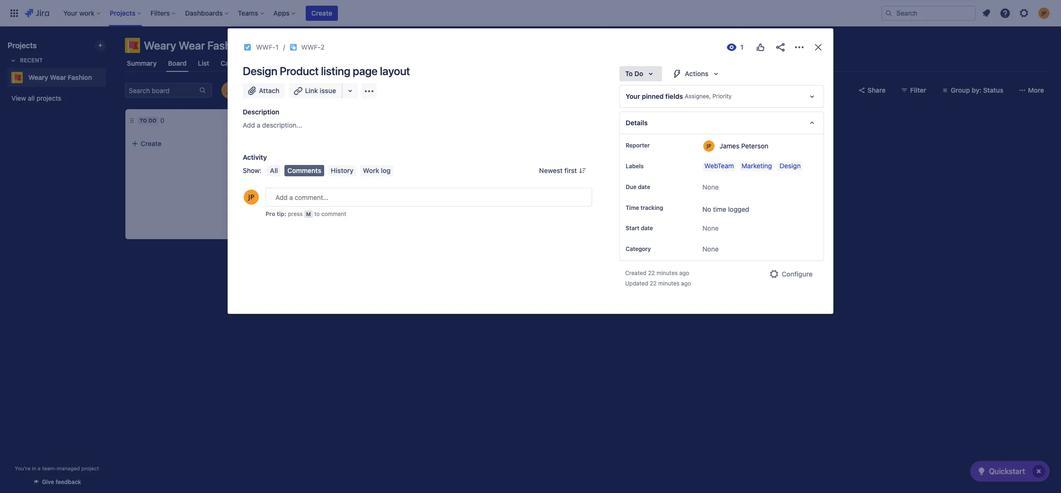 Task type: locate. For each thing, give the bounding box(es) containing it.
2 none from the top
[[703, 225, 719, 233]]

2 vertical spatial 1
[[286, 217, 289, 225]]

2 horizontal spatial wwf-
[[301, 43, 321, 51]]

1 vertical spatial 1
[[296, 201, 298, 208]]

1 horizontal spatial wwf-
[[278, 201, 296, 208]]

22 right "created"
[[648, 270, 655, 277]]

1 horizontal spatial 0
[[280, 217, 284, 225]]

share image
[[775, 42, 786, 53]]

reporter
[[626, 142, 650, 149]]

do for to do
[[635, 70, 643, 78]]

design product listing page layout
[[243, 64, 410, 78]]

do up your
[[635, 70, 643, 78]]

history button
[[328, 165, 356, 177]]

wear up 'view all projects' link
[[50, 73, 66, 81]]

1 vertical spatial fashion
[[68, 73, 92, 81]]

0 horizontal spatial wear
[[50, 73, 66, 81]]

newest
[[539, 167, 563, 175]]

1 vertical spatial create
[[141, 140, 161, 148]]

0 horizontal spatial james peterson image
[[222, 83, 238, 98]]

create button inside 'primary' element
[[306, 5, 338, 21]]

0 vertical spatial none
[[703, 183, 719, 191]]

weary wear fashion up list at top left
[[144, 39, 247, 52]]

time tracking pin to top image
[[665, 204, 673, 212]]

create banner
[[0, 0, 1061, 27]]

peterson
[[741, 142, 769, 150]]

updated
[[625, 280, 648, 287]]

a right in
[[38, 466, 41, 472]]

menu bar containing all
[[265, 165, 395, 177]]

start date
[[626, 225, 653, 232]]

to for to do
[[625, 70, 633, 78]]

add people image
[[243, 85, 255, 96]]

fashion up 'calendar' at top
[[207, 39, 247, 52]]

0 horizontal spatial weary
[[28, 73, 48, 81]]

m
[[306, 211, 311, 217]]

pages
[[329, 59, 348, 67]]

wwf- up timeline
[[256, 43, 276, 51]]

0 horizontal spatial do
[[148, 117, 157, 124]]

webteam link
[[703, 162, 736, 171]]

check image
[[976, 466, 987, 478]]

3 none from the top
[[703, 245, 719, 253]]

0 horizontal spatial create button
[[125, 135, 253, 152]]

0 vertical spatial fashion
[[207, 39, 247, 52]]

create up 2
[[311, 9, 332, 17]]

0 vertical spatial do
[[635, 70, 643, 78]]

wwf-1 inside design product listing page layout dialog
[[256, 43, 279, 51]]

task image up "pro"
[[267, 201, 275, 208]]

1 horizontal spatial create button
[[306, 5, 338, 21]]

to inside the to do 0
[[140, 117, 147, 124]]

none for start date
[[703, 225, 719, 233]]

task image up 'calendar' at top
[[244, 44, 251, 51]]

1 vertical spatial weary wear fashion
[[28, 73, 92, 81]]

to
[[314, 211, 320, 218]]

Search board text field
[[126, 84, 198, 97]]

0 vertical spatial design
[[243, 64, 277, 78]]

1 vertical spatial date
[[641, 225, 653, 232]]

add a description...
[[243, 121, 302, 129]]

to inside dropdown button
[[625, 70, 633, 78]]

0 vertical spatial task image
[[244, 44, 251, 51]]

to up your
[[625, 70, 633, 78]]

0 vertical spatial a
[[257, 121, 260, 129]]

0 right "pro"
[[280, 217, 284, 225]]

logged
[[728, 205, 749, 213]]

a inside design product listing page layout dialog
[[257, 121, 260, 129]]

/
[[284, 217, 286, 225]]

created 22 minutes ago updated 22 minutes ago
[[625, 270, 691, 287]]

pages link
[[327, 55, 350, 72]]

description
[[243, 108, 279, 116]]

james peterson image
[[222, 83, 238, 98], [366, 199, 378, 210]]

0 horizontal spatial create
[[141, 140, 161, 148]]

1 horizontal spatial 1
[[286, 217, 289, 225]]

press
[[288, 211, 303, 218]]

log
[[381, 167, 391, 175]]

a
[[257, 121, 260, 129], [38, 466, 41, 472]]

wwf-1 link up tip:
[[278, 200, 298, 209]]

0 down search board text field
[[160, 116, 164, 124]]

minutes right "created"
[[657, 270, 678, 277]]

1 vertical spatial ago
[[681, 280, 691, 287]]

do inside to do dropdown button
[[635, 70, 643, 78]]

issues
[[360, 59, 380, 67]]

history
[[331, 167, 354, 175]]

1 vertical spatial task image
[[267, 201, 275, 208]]

0 horizontal spatial fashion
[[68, 73, 92, 81]]

wwf-1 link up timeline
[[256, 42, 279, 53]]

fields
[[665, 92, 683, 100]]

create down the to do 0
[[141, 140, 161, 148]]

issues link
[[358, 55, 381, 72]]

activity
[[243, 153, 267, 161]]

0 horizontal spatial a
[[38, 466, 41, 472]]

layout
[[380, 64, 410, 78]]

design right marketing
[[780, 162, 801, 170]]

date right start at top right
[[641, 225, 653, 232]]

weary up 'board'
[[144, 39, 176, 52]]

0 vertical spatial wwf-1 link
[[256, 42, 279, 53]]

design up attach 'button'
[[243, 64, 277, 78]]

weary wear fashion up 'view all projects' link
[[28, 73, 92, 81]]

0 horizontal spatial weary wear fashion
[[28, 73, 92, 81]]

page
[[353, 64, 378, 78]]

wwf-1 for the top wwf-1 link
[[256, 43, 279, 51]]

board
[[168, 59, 187, 67]]

details element
[[620, 112, 824, 134]]

all
[[270, 167, 278, 175]]

comment
[[321, 211, 346, 218]]

jira image
[[25, 7, 49, 19], [25, 7, 49, 19]]

0 vertical spatial weary wear fashion
[[144, 39, 247, 52]]

wwf-1 for the bottommost wwf-1 link
[[278, 201, 298, 208]]

0 vertical spatial create
[[311, 9, 332, 17]]

0 horizontal spatial 0
[[160, 116, 164, 124]]

0
[[160, 116, 164, 124], [280, 217, 284, 225]]

wwf-1 up timeline
[[256, 43, 279, 51]]

wwf-
[[256, 43, 276, 51], [301, 43, 321, 51], [278, 201, 296, 208]]

close image
[[813, 42, 824, 53]]

0 horizontal spatial 1
[[276, 43, 279, 51]]

a right add
[[257, 121, 260, 129]]

1 up press
[[296, 201, 298, 208]]

1 vertical spatial to
[[140, 117, 147, 124]]

wwf-1 up tip:
[[278, 201, 298, 208]]

weary down recent on the top left of the page
[[28, 73, 48, 81]]

22 right the updated
[[650, 280, 657, 287]]

create button down the to do 0
[[125, 135, 253, 152]]

0 vertical spatial date
[[638, 184, 650, 191]]

0 vertical spatial create button
[[306, 5, 338, 21]]

give feedback
[[42, 479, 81, 486]]

1 right "pro"
[[286, 217, 289, 225]]

1 vertical spatial a
[[38, 466, 41, 472]]

newest first image
[[579, 167, 586, 175]]

do inside the to do 0
[[148, 117, 157, 124]]

you're
[[15, 466, 30, 472]]

wwf- left copy link to issue 'image'
[[301, 43, 321, 51]]

to do button
[[620, 66, 662, 81]]

pinned
[[642, 92, 664, 100]]

minutes
[[657, 270, 678, 277], [658, 280, 680, 287]]

0 horizontal spatial design
[[243, 64, 277, 78]]

fashion up 'view all projects' link
[[68, 73, 92, 81]]

1 horizontal spatial wear
[[179, 39, 205, 52]]

your pinned fields element
[[620, 85, 824, 108]]

product
[[280, 64, 319, 78]]

james peterson image left "add people" "image"
[[222, 83, 238, 98]]

0 vertical spatial to
[[625, 70, 633, 78]]

0 / 1
[[280, 217, 289, 225]]

1 horizontal spatial do
[[635, 70, 643, 78]]

0 vertical spatial wwf-1
[[256, 43, 279, 51]]

1 up timeline
[[276, 43, 279, 51]]

1 vertical spatial wear
[[50, 73, 66, 81]]

pro
[[266, 211, 275, 218]]

wwf- up tip:
[[278, 201, 296, 208]]

Search field
[[881, 5, 976, 21]]

1 vertical spatial wwf-1
[[278, 201, 298, 208]]

1 vertical spatial design
[[780, 162, 801, 170]]

in
[[273, 117, 279, 124]]

create button up 2
[[306, 5, 338, 21]]

date right due
[[638, 184, 650, 191]]

1 horizontal spatial a
[[257, 121, 260, 129]]

profile image of james peterson image
[[244, 190, 259, 205]]

0 vertical spatial 0
[[160, 116, 164, 124]]

webteam
[[705, 162, 734, 170]]

james peterson image right highest image
[[366, 199, 378, 210]]

1 vertical spatial 22
[[650, 280, 657, 287]]

1 vertical spatial none
[[703, 225, 719, 233]]

view all projects
[[11, 94, 61, 102]]

to do 0
[[140, 116, 164, 124]]

weary wear fashion
[[144, 39, 247, 52], [28, 73, 92, 81]]

work log
[[363, 167, 391, 175]]

menu bar
[[265, 165, 395, 177]]

calendar
[[221, 59, 249, 67]]

2 vertical spatial none
[[703, 245, 719, 253]]

1 horizontal spatial fashion
[[207, 39, 247, 52]]

link issue
[[305, 87, 336, 95]]

you're in a team-managed project
[[15, 466, 99, 472]]

1 horizontal spatial weary
[[144, 39, 176, 52]]

marketing link
[[740, 162, 774, 171]]

1 horizontal spatial james peterson image
[[366, 199, 378, 210]]

give feedback button
[[27, 475, 87, 490]]

priority
[[713, 93, 732, 100]]

fashion
[[207, 39, 247, 52], [68, 73, 92, 81]]

copy link to issue image
[[323, 43, 330, 51]]

do down search board text field
[[148, 117, 157, 124]]

1 horizontal spatial create
[[311, 9, 332, 17]]

1 vertical spatial james peterson image
[[366, 199, 378, 210]]

time tracking
[[626, 204, 663, 212]]

do
[[635, 70, 643, 78], [148, 117, 157, 124]]

to down search board text field
[[140, 117, 147, 124]]

1 horizontal spatial to
[[625, 70, 633, 78]]

actions button
[[666, 66, 727, 81]]

recent
[[20, 57, 43, 64]]

ago
[[679, 270, 689, 277], [681, 280, 691, 287]]

design product listing page layout dialog
[[228, 28, 834, 314]]

1 vertical spatial do
[[148, 117, 157, 124]]

assignee,
[[685, 93, 711, 100]]

29 feb
[[276, 187, 295, 193]]

2
[[321, 43, 325, 51]]

design for design product listing page layout
[[243, 64, 277, 78]]

vote options: no one has voted for this issue yet. image
[[755, 42, 766, 53]]

actions
[[685, 70, 709, 78]]

0 vertical spatial 1
[[276, 43, 279, 51]]

minutes right the updated
[[658, 280, 680, 287]]

0 horizontal spatial to
[[140, 117, 147, 124]]

list
[[198, 59, 209, 67]]

task image
[[244, 44, 251, 51], [267, 201, 275, 208]]

tab list
[[119, 55, 1056, 72]]

wwf-2 link
[[301, 42, 325, 53]]

0 horizontal spatial task image
[[244, 44, 251, 51]]

in
[[32, 466, 36, 472]]

reports link
[[389, 55, 417, 72]]

1 horizontal spatial design
[[780, 162, 801, 170]]

labels
[[626, 163, 644, 170]]

1 horizontal spatial weary wear fashion
[[144, 39, 247, 52]]

1 vertical spatial weary
[[28, 73, 48, 81]]

wear up list at top left
[[179, 39, 205, 52]]

to
[[625, 70, 633, 78], [140, 117, 147, 124]]

in progress
[[273, 117, 310, 124]]

date
[[638, 184, 650, 191], [641, 225, 653, 232]]

category
[[626, 246, 651, 253]]

quickstart
[[989, 468, 1025, 476]]



Task type: vqa. For each thing, say whether or not it's contained in the screenshot.
the topmost Design
yes



Task type: describe. For each thing, give the bounding box(es) containing it.
tab list containing board
[[119, 55, 1056, 72]]

Add a comment… field
[[266, 188, 592, 207]]

comments
[[287, 167, 321, 175]]

newest first
[[539, 167, 577, 175]]

time
[[626, 204, 639, 212]]

timeline
[[260, 59, 287, 67]]

to for to do 0
[[140, 117, 147, 124]]

description...
[[262, 121, 302, 129]]

listing
[[321, 64, 350, 78]]

link issue button
[[289, 83, 343, 98]]

pro tip: press m to comment
[[266, 211, 346, 218]]

wwf-2
[[301, 43, 325, 51]]

your pinned fields assignee, priority
[[626, 92, 732, 100]]

attach
[[259, 87, 280, 95]]

sub task image
[[290, 44, 297, 51]]

progress
[[280, 117, 310, 124]]

project
[[81, 466, 99, 472]]

highest image
[[356, 201, 364, 208]]

comments button
[[285, 165, 324, 177]]

your
[[626, 92, 640, 100]]

29 february 2024 image
[[269, 186, 276, 194]]

timeline link
[[258, 55, 289, 72]]

1 horizontal spatial task image
[[267, 201, 275, 208]]

give
[[42, 479, 54, 486]]

1 inside design product listing page layout dialog
[[276, 43, 279, 51]]

menu bar inside design product listing page layout dialog
[[265, 165, 395, 177]]

summary
[[127, 59, 157, 67]]

1 vertical spatial create button
[[125, 135, 253, 152]]

work
[[363, 167, 379, 175]]

details
[[626, 119, 648, 127]]

0 vertical spatial ago
[[679, 270, 689, 277]]

0 horizontal spatial wwf-
[[256, 43, 276, 51]]

link
[[305, 87, 318, 95]]

date for start date
[[641, 225, 653, 232]]

time
[[713, 205, 726, 213]]

reports
[[391, 59, 415, 67]]

0 vertical spatial minutes
[[657, 270, 678, 277]]

tracking
[[641, 204, 663, 212]]

no time logged
[[703, 205, 749, 213]]

feb
[[285, 187, 295, 193]]

primary element
[[6, 0, 881, 26]]

2 horizontal spatial 1
[[296, 201, 298, 208]]

dismiss quickstart image
[[1031, 464, 1047, 479]]

james
[[720, 142, 740, 150]]

newest first button
[[534, 165, 592, 177]]

1 vertical spatial 0
[[280, 217, 284, 225]]

1 vertical spatial minutes
[[658, 280, 680, 287]]

search image
[[885, 9, 893, 17]]

1 vertical spatial wwf-1 link
[[278, 200, 298, 209]]

no
[[703, 205, 711, 213]]

list link
[[196, 55, 211, 72]]

labels pin to top image
[[646, 163, 653, 170]]

date for due date
[[638, 184, 650, 191]]

1 none from the top
[[703, 183, 719, 191]]

forms
[[298, 59, 318, 67]]

29
[[276, 187, 283, 193]]

0 vertical spatial weary
[[144, 39, 176, 52]]

due date
[[626, 184, 650, 191]]

marketing
[[742, 162, 772, 170]]

collapse recent projects image
[[8, 55, 19, 66]]

add app image
[[364, 85, 375, 97]]

feedback
[[56, 479, 81, 486]]

james peterson
[[720, 142, 769, 150]]

design for design
[[780, 162, 801, 170]]

0 vertical spatial wear
[[179, 39, 205, 52]]

add
[[243, 121, 255, 129]]

show:
[[243, 167, 261, 175]]

0 vertical spatial james peterson image
[[222, 83, 238, 98]]

team-
[[42, 466, 57, 472]]

projects
[[8, 41, 37, 50]]

do for to do 0
[[148, 117, 157, 124]]

configure link
[[763, 267, 818, 282]]

actions image
[[794, 42, 805, 53]]

view all projects link
[[8, 90, 106, 107]]

29 february 2024 image
[[269, 186, 276, 194]]

projects
[[36, 94, 61, 102]]

all button
[[267, 165, 281, 177]]

due
[[626, 184, 637, 191]]

create inside 'primary' element
[[311, 9, 332, 17]]

tip:
[[277, 211, 286, 218]]

summary link
[[125, 55, 159, 72]]

link web pages and more image
[[345, 85, 356, 97]]

first
[[564, 167, 577, 175]]

managed
[[57, 466, 80, 472]]

attach button
[[243, 83, 285, 98]]

design link
[[778, 162, 803, 171]]

none for category
[[703, 245, 719, 253]]

to do
[[625, 70, 643, 78]]

quickstart button
[[970, 462, 1050, 482]]

all
[[28, 94, 35, 102]]

fashion inside weary wear fashion link
[[68, 73, 92, 81]]

0 vertical spatial 22
[[648, 270, 655, 277]]



